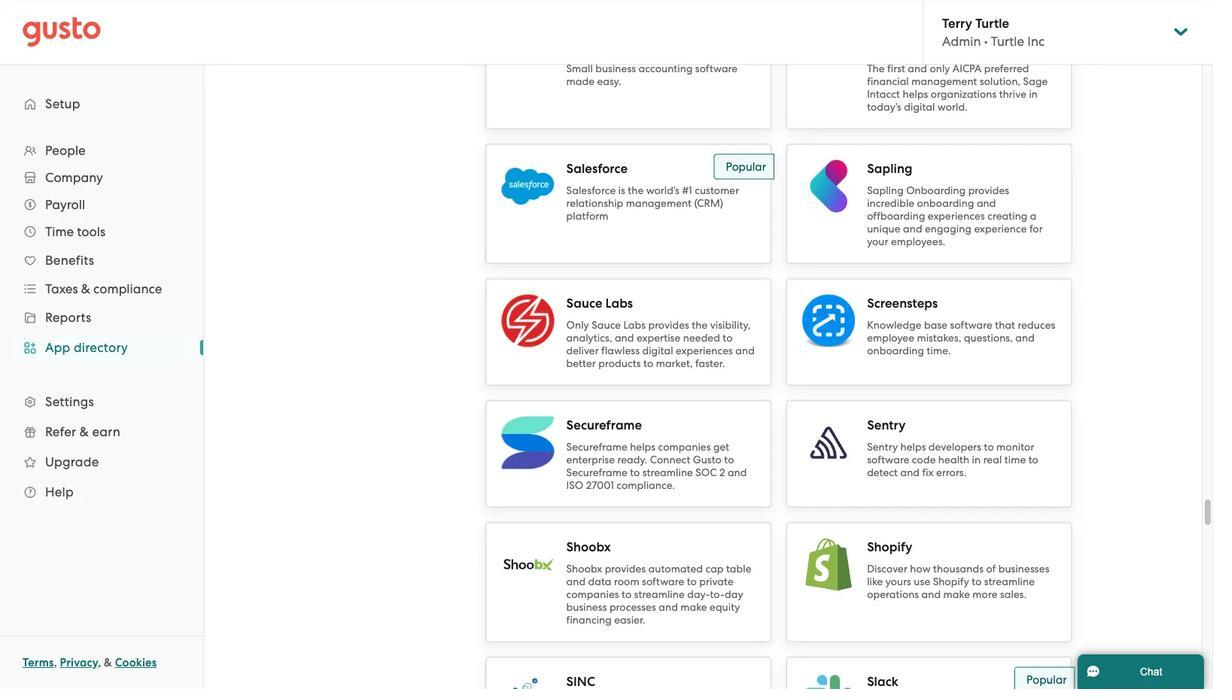 Task type: locate. For each thing, give the bounding box(es) containing it.
business up financing
[[566, 601, 607, 614]]

0 vertical spatial digital
[[904, 101, 935, 113]]

chat
[[1140, 666, 1162, 678]]

creating
[[987, 210, 1027, 222]]

1 horizontal spatial shopify
[[933, 576, 969, 588]]

list
[[0, 137, 203, 507]]

0 vertical spatial salesforce
[[566, 161, 628, 177]]

1 vertical spatial provides
[[648, 319, 689, 331]]

1 vertical spatial experiences
[[676, 345, 733, 357]]

labs
[[605, 296, 633, 312], [624, 319, 646, 331]]

0 vertical spatial shoobx
[[566, 540, 611, 555]]

yours
[[886, 576, 911, 588]]

screensteps
[[867, 296, 938, 312]]

0 vertical spatial sapling
[[867, 161, 912, 177]]

experiences down needed
[[676, 345, 733, 357]]

1 vertical spatial business
[[566, 601, 607, 614]]

flawless
[[601, 345, 640, 357]]

0 vertical spatial onboarding
[[917, 197, 974, 210]]

1 vertical spatial salesforce
[[566, 184, 616, 197]]

1 sapling from the top
[[867, 161, 912, 177]]

base
[[924, 319, 947, 331]]

app
[[45, 340, 70, 355]]

1 vertical spatial sentry
[[867, 441, 898, 453]]

sage
[[1023, 75, 1048, 88]]

1 vertical spatial shoobx
[[566, 563, 602, 575]]

0 vertical spatial provides
[[968, 184, 1009, 197]]

labs up 'expertise'
[[624, 319, 646, 331]]

and down the reduces
[[1015, 332, 1035, 344]]

onboarding
[[906, 184, 966, 197]]

0 horizontal spatial the
[[628, 184, 644, 197]]

1 vertical spatial in
[[972, 454, 981, 466]]

streamline inside shopify discover how thousands of businesses like yours use shopify to streamline operations and make more sales.
[[984, 576, 1035, 588]]

companies up connect
[[658, 441, 711, 453]]

of
[[986, 563, 996, 575]]

people button
[[15, 137, 188, 164]]

turtle up •
[[975, 15, 1009, 31]]

gusto navigation element
[[0, 65, 203, 531]]

engaging
[[925, 223, 971, 235]]

the up needed
[[692, 319, 708, 331]]

better
[[566, 357, 596, 370]]

help link
[[15, 479, 188, 506]]

1 horizontal spatial ,
[[98, 656, 101, 670]]

digital inside the first and only aicpa preferred financial management solution, sage intacct helps organizations thrive in today's digital world.
[[904, 101, 935, 113]]

helps inside sentry sentry helps developers to monitor software code health in real time to detect and fix errors.
[[900, 441, 926, 453]]

digital left the world.
[[904, 101, 935, 113]]

the right is
[[628, 184, 644, 197]]

0 horizontal spatial management
[[626, 197, 692, 210]]

sauce up the only
[[566, 296, 602, 312]]

shopify
[[867, 540, 912, 555], [933, 576, 969, 588]]

monitor
[[996, 441, 1034, 453]]

0 vertical spatial secureframe
[[566, 418, 642, 433]]

& inside dropdown button
[[81, 281, 90, 296]]

1 vertical spatial digital
[[642, 345, 673, 357]]

and right processes
[[659, 601, 678, 614]]

onboarding down onboarding
[[917, 197, 974, 210]]

companies down the data
[[566, 588, 619, 601]]

business up easy.
[[595, 62, 636, 75]]

management down the only
[[911, 75, 977, 88]]

0 horizontal spatial make
[[680, 601, 707, 614]]

sauce labs logo image
[[502, 295, 554, 348]]

a
[[1030, 210, 1037, 222]]

& left the earn
[[80, 424, 89, 439]]

2 horizontal spatial provides
[[968, 184, 1009, 197]]

in inside sentry sentry helps developers to monitor software code health in real time to detect and fix errors.
[[972, 454, 981, 466]]

iso
[[566, 479, 583, 492]]

(crm)
[[694, 197, 723, 210]]

and down visibility,
[[735, 345, 755, 357]]

& inside 'link'
[[80, 424, 89, 439]]

1 vertical spatial the
[[692, 319, 708, 331]]

management inside the first and only aicpa preferred financial management solution, sage intacct helps organizations thrive in today's digital world.
[[911, 75, 977, 88]]

1 salesforce from the top
[[566, 161, 628, 177]]

sales.
[[1000, 588, 1027, 601]]

benefits link
[[15, 247, 188, 274]]

world's
[[646, 184, 679, 197]]

0 vertical spatial &
[[81, 281, 90, 296]]

time
[[45, 224, 74, 239]]

2 vertical spatial streamline
[[634, 588, 685, 601]]

shopify up discover
[[867, 540, 912, 555]]

streamline up the sales.
[[984, 576, 1035, 588]]

and left fix
[[900, 467, 920, 479]]

mistakes,
[[917, 332, 961, 344]]

settings link
[[15, 388, 188, 415]]

financial
[[867, 75, 909, 88]]

fix
[[922, 467, 934, 479]]

1 horizontal spatial popular
[[1026, 673, 1067, 687]]

make down thousands
[[943, 588, 970, 601]]

solution,
[[980, 75, 1020, 88]]

1 horizontal spatial the
[[692, 319, 708, 331]]

in left real
[[972, 454, 981, 466]]

1 sentry from the top
[[867, 418, 906, 433]]

expertise
[[637, 332, 680, 344]]

, left cookies
[[98, 656, 101, 670]]

2 , from the left
[[98, 656, 101, 670]]

digital down 'expertise'
[[642, 345, 673, 357]]

software down 'automated'
[[642, 576, 684, 588]]

1 vertical spatial companies
[[566, 588, 619, 601]]

helps inside secureframe secureframe helps companies get enterprise ready. connect gusto to secureframe to streamline soc 2 and iso 27001 compliance.
[[630, 441, 656, 453]]

processes
[[609, 601, 656, 614]]

1 vertical spatial sapling
[[867, 184, 904, 197]]

experiences inside the sapling sapling onboarding provides incredible onboarding and offboarding experiences creating a unique and engaging experience for your employees.
[[928, 210, 985, 222]]

salesforce up relationship
[[566, 184, 616, 197]]

today's
[[867, 101, 901, 113]]

software
[[695, 62, 738, 75], [950, 319, 992, 331], [867, 454, 909, 466], [642, 576, 684, 588]]

time
[[1004, 454, 1026, 466]]

helps inside the first and only aicpa preferred financial management solution, sage intacct helps organizations thrive in today's digital world.
[[903, 88, 928, 100]]

0 vertical spatial streamline
[[642, 467, 693, 479]]

privacy
[[60, 656, 98, 670]]

0 horizontal spatial popular
[[726, 160, 766, 173]]

1 horizontal spatial experiences
[[928, 210, 985, 222]]

0 horizontal spatial ,
[[54, 656, 57, 670]]

helps down financial
[[903, 88, 928, 100]]

provides inside sauce labs only sauce labs provides the visibility, analytics, and expertise needed to deliver flawless digital experiences and better products to market, faster.
[[648, 319, 689, 331]]

make down day-
[[680, 601, 707, 614]]

& right taxes
[[81, 281, 90, 296]]

0 horizontal spatial companies
[[566, 588, 619, 601]]

shopify discover how thousands of businesses like yours use shopify to streamline operations and make more sales.
[[867, 540, 1049, 601]]

time tools button
[[15, 218, 188, 245]]

companies
[[658, 441, 711, 453], [566, 588, 619, 601]]

salesforce up is
[[566, 161, 628, 177]]

& left cookies
[[104, 656, 112, 670]]

0 vertical spatial management
[[911, 75, 977, 88]]

to
[[723, 332, 733, 344], [643, 357, 653, 370], [984, 441, 994, 453], [724, 454, 734, 466], [1028, 454, 1038, 466], [630, 467, 640, 479], [687, 576, 697, 588], [972, 576, 982, 588], [622, 588, 631, 601]]

2 shoobx from the top
[[566, 563, 602, 575]]

developers
[[928, 441, 981, 453]]

and right 2
[[728, 467, 747, 479]]

provides up 'expertise'
[[648, 319, 689, 331]]

1 vertical spatial turtle
[[991, 34, 1024, 49]]

software right accounting
[[695, 62, 738, 75]]

0 vertical spatial sentry
[[867, 418, 906, 433]]

provides up creating
[[968, 184, 1009, 197]]

shoobx
[[566, 540, 611, 555], [566, 563, 602, 575]]

1 vertical spatial make
[[680, 601, 707, 614]]

customer
[[695, 184, 739, 197]]

0 vertical spatial in
[[1029, 88, 1038, 100]]

screensteps logo image
[[802, 295, 855, 348]]

1 , from the left
[[54, 656, 57, 670]]

taxes & compliance
[[45, 281, 162, 296]]

to up 2
[[724, 454, 734, 466]]

popular
[[726, 160, 766, 173], [1026, 673, 1067, 687]]

labs up analytics,
[[605, 296, 633, 312]]

list containing people
[[0, 137, 203, 507]]

0 vertical spatial business
[[595, 62, 636, 75]]

to up more
[[972, 576, 982, 588]]

and left the data
[[566, 576, 586, 588]]

and up flawless
[[615, 332, 634, 344]]

that
[[995, 319, 1015, 331]]

1 horizontal spatial in
[[1029, 88, 1038, 100]]

and inside secureframe secureframe helps companies get enterprise ready. connect gusto to secureframe to streamline soc 2 and iso 27001 compliance.
[[728, 467, 747, 479]]

0 vertical spatial the
[[628, 184, 644, 197]]

first
[[887, 62, 905, 75]]

popular for salesforce logo
[[726, 160, 766, 173]]

in
[[1029, 88, 1038, 100], [972, 454, 981, 466]]

1 horizontal spatial management
[[911, 75, 977, 88]]

1 vertical spatial &
[[80, 424, 89, 439]]

sauce up analytics,
[[592, 319, 621, 331]]

software up questions,
[[950, 319, 992, 331]]

0 horizontal spatial digital
[[642, 345, 673, 357]]

helps up code
[[900, 441, 926, 453]]

2 sapling from the top
[[867, 184, 904, 197]]

financing
[[566, 614, 612, 626]]

1 horizontal spatial provides
[[648, 319, 689, 331]]

0 horizontal spatial in
[[972, 454, 981, 466]]

turtle
[[975, 15, 1009, 31], [991, 34, 1024, 49]]

streamline down connect
[[642, 467, 693, 479]]

sapling sapling onboarding provides incredible onboarding and offboarding experiences creating a unique and engaging experience for your employees.
[[867, 161, 1043, 248]]

and inside shopify discover how thousands of businesses like yours use shopify to streamline operations and make more sales.
[[921, 588, 941, 601]]

2 secureframe from the top
[[566, 441, 627, 453]]

management
[[911, 75, 977, 88], [626, 197, 692, 210]]

business inside "shoobx shoobx provides automated cap table and data room software to private companies to streamline day-to-day business processes and make equity financing easier."
[[566, 601, 607, 614]]

0 vertical spatial make
[[943, 588, 970, 601]]

turtle right •
[[991, 34, 1024, 49]]

1 vertical spatial streamline
[[984, 576, 1035, 588]]

0 vertical spatial experiences
[[928, 210, 985, 222]]

secureframe
[[566, 418, 642, 433], [566, 441, 627, 453], [566, 467, 627, 479]]

in inside the first and only aicpa preferred financial management solution, sage intacct helps organizations thrive in today's digital world.
[[1029, 88, 1038, 100]]

1 vertical spatial management
[[626, 197, 692, 210]]

platform
[[566, 210, 608, 222]]

and down the use
[[921, 588, 941, 601]]

employee
[[867, 332, 914, 344]]

1 vertical spatial onboarding
[[867, 345, 924, 357]]

streamline inside "shoobx shoobx provides automated cap table and data room software to private companies to streamline day-to-day business processes and make equity financing easier."
[[634, 588, 685, 601]]

in down the sage
[[1029, 88, 1038, 100]]

1 horizontal spatial companies
[[658, 441, 711, 453]]

helps for sentry
[[900, 441, 926, 453]]

0 vertical spatial popular
[[726, 160, 766, 173]]

helps up ready.
[[630, 441, 656, 453]]

management down world's
[[626, 197, 692, 210]]

2 vertical spatial secureframe
[[566, 467, 627, 479]]

provides up room
[[605, 563, 646, 575]]

sauce
[[566, 296, 602, 312], [592, 319, 621, 331]]

the inside salesforce salesforce is the world's #1 customer relationship management (crm) platform
[[628, 184, 644, 197]]

experiences inside sauce labs only sauce labs provides the visibility, analytics, and expertise needed to deliver flawless digital experiences and better products to market, faster.
[[676, 345, 733, 357]]

popular button
[[786, 658, 1075, 689]]

use
[[914, 576, 930, 588]]

0 vertical spatial turtle
[[975, 15, 1009, 31]]

0 vertical spatial companies
[[658, 441, 711, 453]]

0 horizontal spatial provides
[[605, 563, 646, 575]]

company button
[[15, 164, 188, 191]]

, left privacy
[[54, 656, 57, 670]]

2 vertical spatial provides
[[605, 563, 646, 575]]

shopify down thousands
[[933, 576, 969, 588]]

onboarding down employee
[[867, 345, 924, 357]]

experiences up engaging
[[928, 210, 985, 222]]

day
[[725, 588, 743, 601]]

taxes & compliance button
[[15, 275, 188, 302]]

1 vertical spatial popular
[[1026, 673, 1067, 687]]

and up employees. at the top of page
[[903, 223, 922, 235]]

digital
[[904, 101, 935, 113], [642, 345, 673, 357]]

to down ready.
[[630, 467, 640, 479]]

streamline up processes
[[634, 588, 685, 601]]

people
[[45, 143, 86, 158]]

and right first at right top
[[908, 62, 927, 75]]

0 horizontal spatial experiences
[[676, 345, 733, 357]]

sapling
[[867, 161, 912, 177], [867, 184, 904, 197]]

0 horizontal spatial shopify
[[867, 540, 912, 555]]

provides inside the sapling sapling onboarding provides incredible onboarding and offboarding experiences creating a unique and engaging experience for your employees.
[[968, 184, 1009, 197]]

analytics,
[[566, 332, 612, 344]]

small
[[566, 62, 593, 75]]

1 horizontal spatial digital
[[904, 101, 935, 113]]

software up detect
[[867, 454, 909, 466]]

1 vertical spatial secureframe
[[566, 441, 627, 453]]

popular inside popular button
[[1026, 673, 1067, 687]]

1 horizontal spatial make
[[943, 588, 970, 601]]

aicpa
[[953, 62, 981, 75]]

27001
[[586, 479, 614, 492]]



Task type: vqa. For each thing, say whether or not it's contained in the screenshot.


Task type: describe. For each thing, give the bounding box(es) containing it.
software inside screensteps knowledge base software that reduces employee mistakes, questions, and onboarding time.
[[950, 319, 992, 331]]

home image
[[23, 17, 101, 47]]

•
[[984, 34, 988, 49]]

easy.
[[597, 75, 621, 88]]

3 secureframe from the top
[[566, 467, 627, 479]]

1 vertical spatial shopify
[[933, 576, 969, 588]]

app directory
[[45, 340, 128, 355]]

thousands
[[933, 563, 984, 575]]

enterprise
[[566, 454, 615, 466]]

payroll button
[[15, 191, 188, 218]]

digital inside sauce labs only sauce labs provides the visibility, analytics, and expertise needed to deliver flawless digital experiences and better products to market, faster.
[[642, 345, 673, 357]]

room
[[614, 576, 639, 588]]

real
[[983, 454, 1002, 466]]

admin
[[942, 34, 981, 49]]

cookies
[[115, 656, 157, 670]]

questions,
[[964, 332, 1013, 344]]

refer
[[45, 424, 76, 439]]

shoobx logo image
[[502, 539, 554, 591]]

the
[[867, 62, 885, 75]]

help
[[45, 485, 74, 500]]

reports
[[45, 310, 91, 325]]

upgrade
[[45, 455, 99, 470]]

chat button
[[1078, 655, 1204, 689]]

reports link
[[15, 304, 188, 331]]

sinc logo image
[[502, 673, 554, 689]]

sentry logo image
[[802, 419, 855, 467]]

onboarding inside the sapling sapling onboarding provides incredible onboarding and offboarding experiences creating a unique and engaging experience for your employees.
[[917, 197, 974, 210]]

reduces
[[1018, 319, 1055, 331]]

organizations
[[931, 88, 997, 100]]

management inside salesforce salesforce is the world's #1 customer relationship management (crm) platform
[[626, 197, 692, 210]]

sauce labs only sauce labs provides the visibility, analytics, and expertise needed to deliver flawless digital experiences and better products to market, faster.
[[566, 296, 755, 370]]

app directory link
[[15, 334, 188, 361]]

deliver
[[566, 345, 599, 357]]

only
[[566, 319, 589, 331]]

to down visibility,
[[723, 332, 733, 344]]

get
[[713, 441, 729, 453]]

secureframe logo image
[[502, 417, 554, 470]]

the first and only aicpa preferred financial management solution, sage intacct helps organizations thrive in today's digital world. button
[[786, 23, 1072, 129]]

2 sentry from the top
[[867, 441, 898, 453]]

make inside shopify discover how thousands of businesses like yours use shopify to streamline operations and make more sales.
[[943, 588, 970, 601]]

the first and only aicpa preferred financial management solution, sage intacct helps organizations thrive in today's digital world.
[[867, 62, 1048, 113]]

software inside "shoobx shoobx provides automated cap table and data room software to private companies to streamline day-to-day business processes and make equity financing easier."
[[642, 576, 684, 588]]

payroll
[[45, 197, 85, 212]]

detect
[[867, 467, 898, 479]]

helps for secureframe
[[630, 441, 656, 453]]

day-
[[687, 588, 710, 601]]

secureframe secureframe helps companies get enterprise ready. connect gusto to secureframe to streamline soc 2 and iso 27001 compliance.
[[566, 418, 747, 492]]

2 salesforce from the top
[[566, 184, 616, 197]]

to up day-
[[687, 576, 697, 588]]

& for earn
[[80, 424, 89, 439]]

& for compliance
[[81, 281, 90, 296]]

to right time on the right bottom of the page
[[1028, 454, 1038, 466]]

companies inside "shoobx shoobx provides automated cap table and data room software to private companies to streamline day-to-day business processes and make equity financing easier."
[[566, 588, 619, 601]]

popular for slack logo at the right bottom of the page
[[1026, 673, 1067, 687]]

market,
[[656, 357, 693, 370]]

automated
[[648, 563, 703, 575]]

offboarding
[[867, 210, 925, 222]]

compliance.
[[617, 479, 675, 492]]

terms
[[23, 656, 54, 670]]

2 vertical spatial &
[[104, 656, 112, 670]]

and up creating
[[977, 197, 996, 210]]

preferred
[[984, 62, 1029, 75]]

to left market,
[[643, 357, 653, 370]]

onboarding inside screensteps knowledge base software that reduces employee mistakes, questions, and onboarding time.
[[867, 345, 924, 357]]

make inside "shoobx shoobx provides automated cap table and data room software to private companies to streamline day-to-day business processes and make equity financing easier."
[[680, 601, 707, 614]]

settings
[[45, 394, 94, 409]]

to inside shopify discover how thousands of businesses like yours use shopify to streamline operations and make more sales.
[[972, 576, 982, 588]]

small business accounting software made easy.
[[566, 62, 738, 88]]

salesforce logo image
[[502, 168, 554, 205]]

code
[[912, 454, 936, 466]]

and inside screensteps knowledge base software that reduces employee mistakes, questions, and onboarding time.
[[1015, 332, 1035, 344]]

the inside sauce labs only sauce labs provides the visibility, analytics, and expertise needed to deliver flawless digital experiences and better products to market, faster.
[[692, 319, 708, 331]]

knowledge
[[867, 319, 921, 331]]

products
[[598, 357, 641, 370]]

table
[[726, 563, 751, 575]]

streamline inside secureframe secureframe helps companies get enterprise ready. connect gusto to secureframe to streamline soc 2 and iso 27001 compliance.
[[642, 467, 693, 479]]

terms link
[[23, 656, 54, 670]]

and inside the first and only aicpa preferred financial management solution, sage intacct helps organizations thrive in today's digital world.
[[908, 62, 927, 75]]

upgrade link
[[15, 448, 188, 476]]

businesses
[[998, 563, 1049, 575]]

1 shoobx from the top
[[566, 540, 611, 555]]

and inside sentry sentry helps developers to monitor software code health in real time to detect and fix errors.
[[900, 467, 920, 479]]

unique
[[867, 223, 900, 235]]

taxes
[[45, 281, 78, 296]]

business inside small business accounting software made easy.
[[595, 62, 636, 75]]

time tools
[[45, 224, 105, 239]]

refer & earn link
[[15, 418, 188, 445]]

sapling logo image
[[802, 160, 855, 213]]

software inside sentry sentry helps developers to monitor software code health in real time to detect and fix errors.
[[867, 454, 909, 466]]

operations
[[867, 588, 919, 601]]

errors.
[[936, 467, 966, 479]]

how
[[910, 563, 931, 575]]

thrive
[[999, 88, 1026, 100]]

0 vertical spatial sauce
[[566, 296, 602, 312]]

screensteps knowledge base software that reduces employee mistakes, questions, and onboarding time.
[[867, 296, 1055, 357]]

ready.
[[617, 454, 647, 466]]

your
[[867, 236, 888, 248]]

software inside small business accounting software made easy.
[[695, 62, 738, 75]]

relationship
[[566, 197, 623, 210]]

to-
[[710, 588, 725, 601]]

shopify logo image
[[802, 539, 855, 591]]

2
[[719, 467, 725, 479]]

salesforce salesforce is the world's #1 customer relationship management (crm) platform
[[566, 161, 739, 222]]

to up real
[[984, 441, 994, 453]]

setup link
[[15, 90, 188, 117]]

made
[[566, 75, 594, 88]]

setup
[[45, 96, 80, 111]]

1 vertical spatial sauce
[[592, 319, 621, 331]]

0 vertical spatial labs
[[605, 296, 633, 312]]

1 vertical spatial labs
[[624, 319, 646, 331]]

experience
[[974, 223, 1027, 235]]

sage intacct logo image
[[802, 38, 855, 91]]

earn
[[92, 424, 120, 439]]

terms , privacy , & cookies
[[23, 656, 157, 670]]

provides inside "shoobx shoobx provides automated cap table and data room software to private companies to streamline day-to-day business processes and make equity financing easier."
[[605, 563, 646, 575]]

world.
[[937, 101, 967, 113]]

to down room
[[622, 588, 631, 601]]

for
[[1029, 223, 1043, 235]]

directory
[[74, 340, 128, 355]]

refer & earn
[[45, 424, 120, 439]]

only
[[930, 62, 950, 75]]

privacy link
[[60, 656, 98, 670]]

slack logo image
[[802, 673, 855, 689]]

sage accounting logo image
[[502, 38, 554, 91]]

companies inside secureframe secureframe helps companies get enterprise ready. connect gusto to secureframe to streamline soc 2 and iso 27001 compliance.
[[658, 441, 711, 453]]

accounting
[[639, 62, 693, 75]]

1 secureframe from the top
[[566, 418, 642, 433]]

inc
[[1027, 34, 1045, 49]]

0 vertical spatial shopify
[[867, 540, 912, 555]]

soc
[[696, 467, 717, 479]]

incredible
[[867, 197, 914, 210]]

visibility,
[[710, 319, 750, 331]]

intacct
[[867, 88, 900, 100]]



